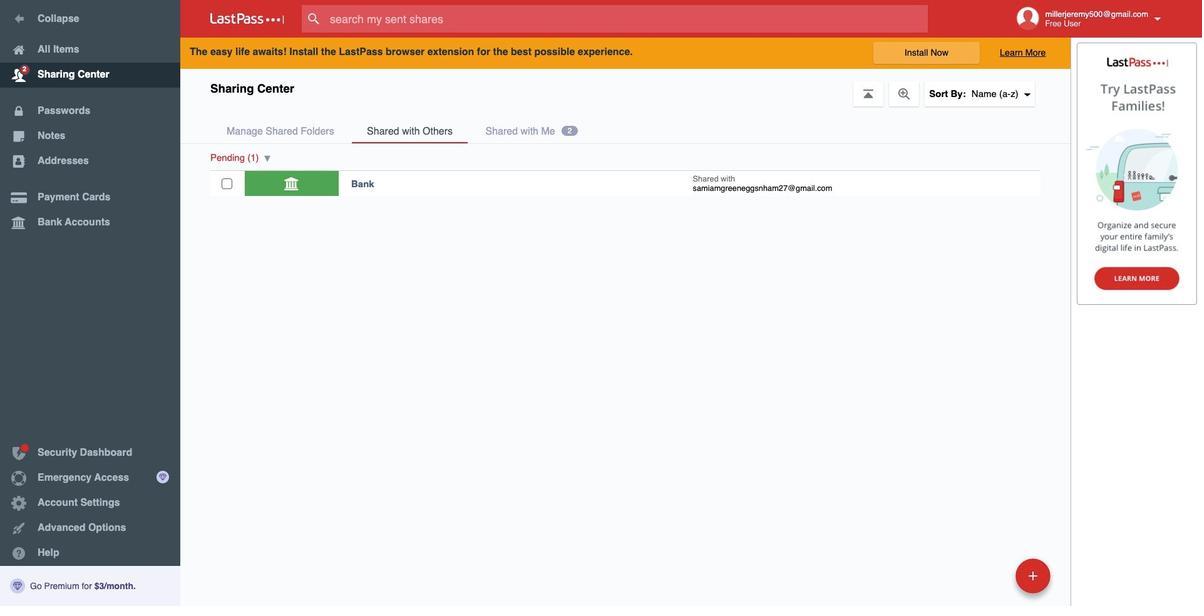 Task type: locate. For each thing, give the bounding box(es) containing it.
new item image
[[1029, 572, 1038, 580]]

vault options navigation
[[180, 69, 1071, 106]]

search my sent shares text field
[[302, 5, 953, 33]]

new item navigation
[[1012, 555, 1059, 606]]

main navigation navigation
[[0, 0, 180, 606]]

Search search field
[[302, 5, 953, 33]]

lastpass image
[[210, 13, 284, 24]]



Task type: vqa. For each thing, say whether or not it's contained in the screenshot.
Search My Vault text field
no



